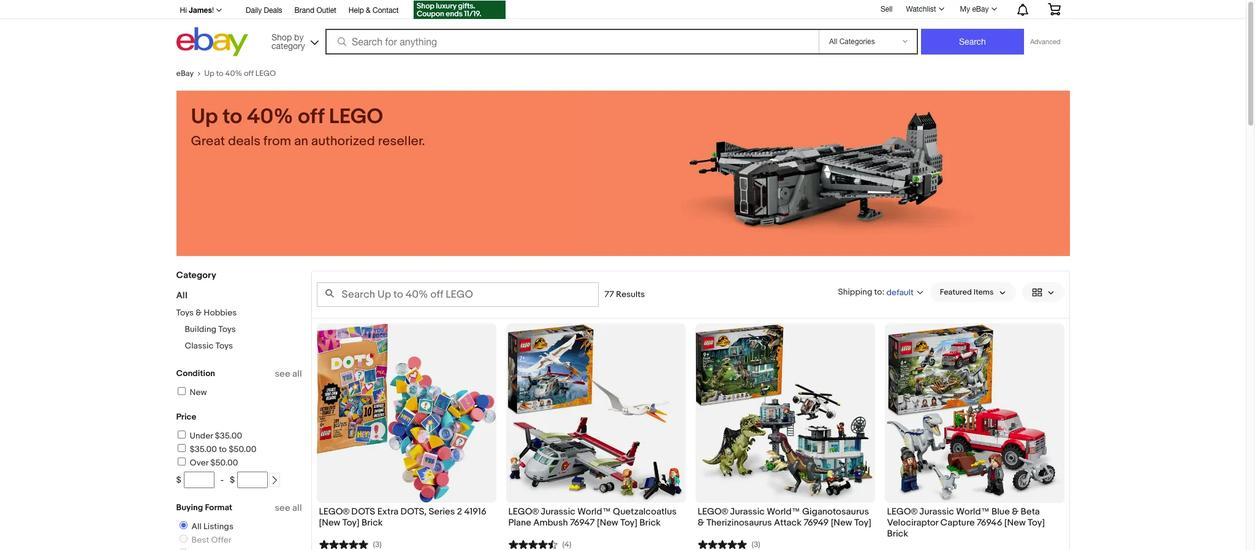 Task type: vqa. For each thing, say whether or not it's contained in the screenshot.
Extra
yes



Task type: describe. For each thing, give the bounding box(es) containing it.
see all button for condition
[[275, 368, 302, 380]]

help & contact
[[349, 6, 399, 15]]

(3) link for dots
[[319, 538, 382, 550]]

lego® dots extra dots, series 2 41916 [new toy] brick
[[319, 506, 487, 529]]

0 horizontal spatial ebay
[[176, 69, 194, 78]]

lego® dots extra dots, series 2 41916 [new toy] brick link
[[319, 506, 494, 532]]

buying format
[[176, 503, 232, 513]]

up for up to 40% off lego
[[204, 69, 214, 78]]

featured items
[[940, 288, 994, 297]]

5 out of 5 stars image for dots
[[319, 538, 368, 550]]

all for buying format
[[292, 503, 302, 514]]

2
[[457, 506, 462, 518]]

Under $35.00 checkbox
[[177, 431, 185, 439]]

[new inside lego® jurassic world™ blue & beta velociraptor capture 76946 [new toy] brick
[[1005, 518, 1026, 529]]

to for up to 40% off lego great deals from an authorized reseller.
[[223, 104, 242, 130]]

shop
[[272, 32, 292, 42]]

advanced link
[[1024, 29, 1067, 54]]

shop by category button
[[266, 27, 321, 54]]

76949
[[804, 518, 829, 529]]

to for shipping to : default
[[875, 287, 882, 297]]

authorized
[[311, 134, 375, 150]]

lego for up to 40% off lego great deals from an authorized reseller.
[[329, 104, 383, 130]]

$35.00 to $50.00 link
[[176, 444, 256, 455]]

giganotosaurus
[[802, 506, 869, 518]]

brick for dots,
[[362, 518, 383, 529]]

(3) link for jurassic
[[698, 538, 761, 550]]

0 vertical spatial toys
[[176, 308, 194, 318]]

my ebay link
[[954, 2, 1003, 17]]

world™ for 76949
[[767, 506, 800, 518]]

therizinosaurus
[[707, 518, 772, 529]]

lego® jurassic world™ giganotosaurus & therizinosaurus attack 76949 [new toy] link
[[698, 506, 873, 532]]

sell link
[[875, 5, 898, 13]]

up to 40% off lego
[[204, 69, 276, 78]]

over $50.00 link
[[176, 458, 238, 468]]

4.5 out of 5 stars image
[[509, 538, 558, 550]]

reseller.
[[378, 134, 425, 150]]

toy] inside lego® jurassic world™ blue & beta velociraptor capture 76946 [new toy] brick
[[1028, 518, 1045, 529]]

dots,
[[401, 506, 427, 518]]

featured
[[940, 288, 972, 297]]

daily
[[246, 6, 262, 15]]

see all for buying format
[[275, 503, 302, 514]]

classic toys link
[[185, 341, 233, 351]]

see for condition
[[275, 368, 290, 380]]

buying
[[176, 503, 203, 513]]

Search for anything text field
[[327, 30, 817, 53]]

all listings link
[[174, 522, 236, 532]]

lego® jurassic world™ quetzalcoatlus plane ambush 76947 [new toy] brick image
[[507, 324, 685, 503]]

format
[[205, 503, 232, 513]]

Over $50.00 checkbox
[[177, 458, 185, 466]]

lego® for lego® dots extra dots, series 2 41916 [new toy] brick
[[319, 506, 349, 518]]

james
[[189, 6, 212, 15]]

advanced
[[1030, 38, 1061, 45]]

shop by category
[[272, 32, 305, 51]]

1 vertical spatial toys
[[218, 324, 236, 335]]

plane
[[509, 518, 531, 529]]

all listings
[[192, 522, 234, 532]]

shipping
[[838, 287, 873, 297]]

off for up to 40% off lego
[[244, 69, 254, 78]]

(4) link
[[509, 538, 572, 550]]

listings
[[204, 522, 234, 532]]

classic
[[185, 341, 214, 351]]

items
[[974, 288, 994, 297]]

lego® jurassic world™ giganotosaurus & therizinosaurus attack 76949 [new toy] image
[[696, 324, 875, 503]]

world™ for capture
[[956, 506, 990, 518]]

help & contact link
[[349, 4, 399, 18]]

& inside account "navigation"
[[366, 6, 371, 15]]

velociraptor
[[887, 518, 939, 529]]

outlet
[[317, 6, 336, 15]]

over $50.00
[[190, 458, 238, 468]]

76946
[[977, 518, 1003, 529]]

5 out of 5 stars image for jurassic
[[698, 538, 747, 550]]

from
[[263, 134, 291, 150]]

0 vertical spatial $50.00
[[229, 444, 256, 455]]

0 vertical spatial $35.00
[[215, 431, 242, 441]]

sell
[[881, 5, 893, 13]]

!
[[212, 6, 214, 15]]

condition
[[176, 368, 215, 379]]

capture
[[941, 518, 975, 529]]

ambush
[[533, 518, 568, 529]]

dots
[[351, 506, 375, 518]]

lego® jurassic world™ giganotosaurus & therizinosaurus attack 76949 [new toy]
[[698, 506, 872, 529]]

hi
[[180, 6, 187, 15]]

lego® for lego® jurassic world™ blue & beta velociraptor capture 76946 [new toy] brick
[[887, 506, 918, 518]]

daily deals link
[[246, 4, 282, 18]]

[new inside lego® dots extra dots, series 2 41916 [new toy] brick
[[319, 518, 340, 529]]

41916
[[464, 506, 487, 518]]

beta
[[1021, 506, 1040, 518]]

category
[[272, 41, 305, 51]]

lego® jurassic world™ blue & beta velociraptor capture 76946 [new toy] brick
[[887, 506, 1045, 540]]

view: gallery view image
[[1032, 286, 1055, 299]]

& inside all toys & hobbies building toys classic toys
[[196, 308, 202, 318]]

Enter your search keyword text field
[[317, 283, 599, 307]]

watchlist
[[906, 5, 936, 13]]

1 vertical spatial $35.00
[[190, 444, 217, 455]]

under $35.00
[[190, 431, 242, 441]]

all for all toys & hobbies building toys classic toys
[[176, 290, 187, 302]]

toy] inside lego® jurassic world™ quetzalcoatlus plane ambush 76947 [new toy] brick
[[621, 518, 638, 529]]

new
[[190, 387, 207, 398]]

category
[[176, 270, 216, 281]]

price
[[176, 412, 196, 422]]

jurassic for velociraptor
[[920, 506, 954, 518]]

77 results
[[605, 289, 645, 300]]

building
[[185, 324, 216, 335]]

an
[[294, 134, 308, 150]]

40% for up to 40% off lego
[[225, 69, 242, 78]]

jurassic for 76947
[[541, 506, 576, 518]]

hobbies
[[204, 308, 237, 318]]

your shopping cart image
[[1047, 3, 1061, 15]]

brand outlet
[[295, 6, 336, 15]]

lego® for lego® jurassic world™ giganotosaurus & therizinosaurus attack 76949 [new toy]
[[698, 506, 728, 518]]

offer
[[211, 535, 231, 546]]

jurassic for attack
[[730, 506, 765, 518]]

submit price range image
[[271, 476, 279, 485]]

lego® jurassic world™ quetzalcoatlus plane ambush 76947 [new toy] brick
[[509, 506, 677, 529]]

by
[[294, 32, 304, 42]]

& inside "lego® jurassic world™ giganotosaurus & therizinosaurus attack 76949 [new toy]"
[[698, 518, 705, 529]]

default
[[887, 287, 914, 298]]

brick for quetzalcoatlus
[[640, 518, 661, 529]]

get the coupon image
[[414, 1, 506, 19]]

1 vertical spatial $50.00
[[210, 458, 238, 468]]



Task type: locate. For each thing, give the bounding box(es) containing it.
1 horizontal spatial brick
[[640, 518, 661, 529]]

40%
[[225, 69, 242, 78], [247, 104, 293, 130]]

toy]
[[343, 518, 360, 529], [621, 518, 638, 529], [855, 518, 872, 529], [1028, 518, 1045, 529]]

40% up from
[[247, 104, 293, 130]]

toy] right 76949
[[855, 518, 872, 529]]

blue
[[992, 506, 1010, 518]]

1 5 out of 5 stars image from the left
[[319, 538, 368, 550]]

up
[[204, 69, 214, 78], [191, 104, 218, 130]]

brand outlet link
[[295, 4, 336, 18]]

Minimum Value text field
[[184, 472, 214, 489]]

all down category
[[176, 290, 187, 302]]

lego inside the up to 40% off lego great deals from an authorized reseller.
[[329, 104, 383, 130]]

contact
[[373, 6, 399, 15]]

1 horizontal spatial ebay
[[973, 5, 989, 13]]

5 out of 5 stars image
[[319, 538, 368, 550], [698, 538, 747, 550]]

(3)
[[373, 540, 382, 550], [752, 540, 761, 550]]

$ down the over $50.00 option
[[176, 475, 181, 486]]

my
[[960, 5, 970, 13]]

all right all listings radio in the bottom of the page
[[192, 522, 202, 532]]

4 lego® from the left
[[887, 506, 918, 518]]

lego® inside "lego® jurassic world™ giganotosaurus & therizinosaurus attack 76949 [new toy]"
[[698, 506, 728, 518]]

to left default
[[875, 287, 882, 297]]

1 see all button from the top
[[275, 368, 302, 380]]

[new
[[319, 518, 340, 529], [597, 518, 618, 529], [831, 518, 852, 529], [1005, 518, 1026, 529]]

1 horizontal spatial jurassic
[[730, 506, 765, 518]]

& up building
[[196, 308, 202, 318]]

1 $ from the left
[[176, 475, 181, 486]]

1 vertical spatial all
[[292, 503, 302, 514]]

lego down category at the top left of the page
[[255, 69, 276, 78]]

my ebay
[[960, 5, 989, 13]]

to for $35.00 to $50.00
[[219, 444, 227, 455]]

shop by category banner
[[173, 0, 1070, 59]]

all toys & hobbies building toys classic toys
[[176, 290, 237, 351]]

1 toy] from the left
[[343, 518, 360, 529]]

Maximum Value text field
[[237, 472, 268, 489]]

lego® for lego® jurassic world™ quetzalcoatlus plane ambush 76947 [new toy] brick
[[509, 506, 539, 518]]

jurassic left attack
[[730, 506, 765, 518]]

to for up to 40% off lego
[[216, 69, 223, 78]]

40% right ebay link
[[225, 69, 242, 78]]

daily deals
[[246, 6, 282, 15]]

[new right 76946
[[1005, 518, 1026, 529]]

1 horizontal spatial lego
[[329, 104, 383, 130]]

see all for condition
[[275, 368, 302, 380]]

toy] right blue on the right bottom of page
[[1028, 518, 1045, 529]]

ebay
[[973, 5, 989, 13], [176, 69, 194, 78]]

[new right 76947
[[597, 518, 618, 529]]

4 toy] from the left
[[1028, 518, 1045, 529]]

over
[[190, 458, 208, 468]]

building toys link
[[185, 324, 236, 335]]

1 horizontal spatial (3) link
[[698, 538, 761, 550]]

best offer
[[192, 535, 231, 546]]

0 vertical spatial 40%
[[225, 69, 242, 78]]

1 world™ from the left
[[578, 506, 611, 518]]

see all button
[[275, 368, 302, 380], [275, 503, 302, 514]]

1 horizontal spatial off
[[298, 104, 324, 130]]

lego® jurassic world™ quetzalcoatlus plane ambush 76947 [new toy] brick link
[[509, 506, 683, 532]]

2 world™ from the left
[[767, 506, 800, 518]]

$50.00 down under $35.00
[[229, 444, 256, 455]]

great
[[191, 134, 225, 150]]

:
[[882, 287, 885, 297]]

(4)
[[562, 540, 572, 550]]

0 vertical spatial see all button
[[275, 368, 302, 380]]

2 horizontal spatial brick
[[887, 529, 909, 540]]

ebay inside my ebay link
[[973, 5, 989, 13]]

3 jurassic from the left
[[920, 506, 954, 518]]

toys down building toys link
[[215, 341, 233, 351]]

40% inside the up to 40% off lego great deals from an authorized reseller.
[[247, 104, 293, 130]]

1 horizontal spatial $
[[230, 475, 235, 486]]

2 jurassic from the left
[[730, 506, 765, 518]]

world™ left 76949
[[767, 506, 800, 518]]

toy] inside "lego® jurassic world™ giganotosaurus & therizinosaurus attack 76949 [new toy]"
[[855, 518, 872, 529]]

to up deals
[[223, 104, 242, 130]]

(3) link down the therizinosaurus at the bottom right of the page
[[698, 538, 761, 550]]

2 see from the top
[[275, 503, 290, 514]]

1 vertical spatial see all
[[275, 503, 302, 514]]

2 5 out of 5 stars image from the left
[[698, 538, 747, 550]]

3 toy] from the left
[[855, 518, 872, 529]]

1 vertical spatial up
[[191, 104, 218, 130]]

0 vertical spatial up
[[204, 69, 214, 78]]

help
[[349, 6, 364, 15]]

0 horizontal spatial all
[[176, 290, 187, 302]]

77
[[605, 289, 614, 300]]

1 (3) from the left
[[373, 540, 382, 550]]

all inside all toys & hobbies building toys classic toys
[[176, 290, 187, 302]]

[new left dots
[[319, 518, 340, 529]]

off for up to 40% off lego great deals from an authorized reseller.
[[298, 104, 324, 130]]

0 vertical spatial ebay
[[973, 5, 989, 13]]

see all button for buying format
[[275, 503, 302, 514]]

3 world™ from the left
[[956, 506, 990, 518]]

$ for minimum value text box
[[176, 475, 181, 486]]

[new inside "lego® jurassic world™ giganotosaurus & therizinosaurus attack 76949 [new toy]"
[[831, 518, 852, 529]]

2 see all button from the top
[[275, 503, 302, 514]]

account navigation
[[173, 0, 1070, 21]]

0 vertical spatial off
[[244, 69, 254, 78]]

4 [new from the left
[[1005, 518, 1026, 529]]

1 [new from the left
[[319, 518, 340, 529]]

1 see from the top
[[275, 368, 290, 380]]

brick inside lego® jurassic world™ quetzalcoatlus plane ambush 76947 [new toy] brick
[[640, 518, 661, 529]]

1 vertical spatial all
[[192, 522, 202, 532]]

0 horizontal spatial $
[[176, 475, 181, 486]]

1 horizontal spatial 40%
[[247, 104, 293, 130]]

2 horizontal spatial jurassic
[[920, 506, 954, 518]]

3 lego® from the left
[[698, 506, 728, 518]]

toy] left the extra
[[343, 518, 360, 529]]

1 lego® from the left
[[319, 506, 349, 518]]

quetzalcoatlus
[[613, 506, 677, 518]]

1 see all from the top
[[275, 368, 302, 380]]

lego® dots extra dots, series 2 41916 [new toy] brick image
[[317, 324, 496, 503]]

$35.00 to $50.00
[[190, 444, 256, 455]]

attack
[[774, 518, 802, 529]]

-
[[221, 475, 224, 486]]

2 horizontal spatial world™
[[956, 506, 990, 518]]

Auction radio
[[179, 549, 187, 551]]

world™ for [new
[[578, 506, 611, 518]]

1 vertical spatial see all button
[[275, 503, 302, 514]]

none submit inside shop by category banner
[[921, 29, 1024, 55]]

brick inside lego® dots extra dots, series 2 41916 [new toy] brick
[[362, 518, 383, 529]]

brick inside lego® jurassic world™ blue & beta velociraptor capture 76946 [new toy] brick
[[887, 529, 909, 540]]

3 [new from the left
[[831, 518, 852, 529]]

world™ right ambush
[[578, 506, 611, 518]]

$35.00
[[215, 431, 242, 441], [190, 444, 217, 455]]

all
[[292, 368, 302, 380], [292, 503, 302, 514]]

extra
[[377, 506, 399, 518]]

1 horizontal spatial all
[[192, 522, 202, 532]]

5 out of 5 stars image down dots
[[319, 538, 368, 550]]

lego up authorized
[[329, 104, 383, 130]]

2 $ from the left
[[230, 475, 235, 486]]

$50.00
[[229, 444, 256, 455], [210, 458, 238, 468]]

[new right 76949
[[831, 518, 852, 529]]

1 jurassic from the left
[[541, 506, 576, 518]]

0 vertical spatial all
[[292, 368, 302, 380]]

0 horizontal spatial 5 out of 5 stars image
[[319, 538, 368, 550]]

to inside shipping to : default
[[875, 287, 882, 297]]

lego for up to 40% off lego
[[255, 69, 276, 78]]

ebay link
[[176, 69, 204, 78]]

toy] right 76947
[[621, 518, 638, 529]]

under $35.00 link
[[176, 431, 242, 441]]

0 vertical spatial lego
[[255, 69, 276, 78]]

toys
[[176, 308, 194, 318], [218, 324, 236, 335], [215, 341, 233, 351]]

40% for up to 40% off lego great deals from an authorized reseller.
[[247, 104, 293, 130]]

5 out of 5 stars image down the therizinosaurus at the bottom right of the page
[[698, 538, 747, 550]]

$ for maximum value text field
[[230, 475, 235, 486]]

$ right - at the bottom
[[230, 475, 235, 486]]

featured items button
[[930, 283, 1016, 302]]

0 horizontal spatial (3)
[[373, 540, 382, 550]]

jurassic inside lego® jurassic world™ quetzalcoatlus plane ambush 76947 [new toy] brick
[[541, 506, 576, 518]]

0 horizontal spatial (3) link
[[319, 538, 382, 550]]

world™
[[578, 506, 611, 518], [767, 506, 800, 518], [956, 506, 990, 518]]

1 horizontal spatial world™
[[767, 506, 800, 518]]

2 (3) link from the left
[[698, 538, 761, 550]]

1 all from the top
[[292, 368, 302, 380]]

hi james !
[[180, 6, 214, 15]]

ebay right my
[[973, 5, 989, 13]]

to down under $35.00
[[219, 444, 227, 455]]

2 toy] from the left
[[621, 518, 638, 529]]

2 (3) from the left
[[752, 540, 761, 550]]

toys up building
[[176, 308, 194, 318]]

toy] inside lego® dots extra dots, series 2 41916 [new toy] brick
[[343, 518, 360, 529]]

lego® jurassic world™ blue & beta velociraptor capture 76946 [new toy] brick link
[[887, 506, 1062, 543]]

New checkbox
[[177, 387, 185, 395]]

lego® inside lego® dots extra dots, series 2 41916 [new toy] brick
[[319, 506, 349, 518]]

0 horizontal spatial brick
[[362, 518, 383, 529]]

$
[[176, 475, 181, 486], [230, 475, 235, 486]]

lego®
[[319, 506, 349, 518], [509, 506, 539, 518], [698, 506, 728, 518], [887, 506, 918, 518]]

lego® inside lego® jurassic world™ quetzalcoatlus plane ambush 76947 [new toy] brick
[[509, 506, 539, 518]]

to inside the up to 40% off lego great deals from an authorized reseller.
[[223, 104, 242, 130]]

(3) for dots
[[373, 540, 382, 550]]

(3) down the therizinosaurus at the bottom right of the page
[[752, 540, 761, 550]]

see all
[[275, 368, 302, 380], [275, 503, 302, 514]]

toys down "hobbies"
[[218, 324, 236, 335]]

2 [new from the left
[[597, 518, 618, 529]]

to
[[216, 69, 223, 78], [223, 104, 242, 130], [875, 287, 882, 297], [219, 444, 227, 455]]

2 all from the top
[[292, 503, 302, 514]]

up for up to 40% off lego great deals from an authorized reseller.
[[191, 104, 218, 130]]

2 see all from the top
[[275, 503, 302, 514]]

world™ inside "lego® jurassic world™ giganotosaurus & therizinosaurus attack 76949 [new toy]"
[[767, 506, 800, 518]]

$35.00 up $35.00 to $50.00 on the left bottom
[[215, 431, 242, 441]]

lego® jurassic world™ blue & beta velociraptor capture 76946 [new toy] brick image
[[886, 324, 1064, 503]]

2 lego® from the left
[[509, 506, 539, 518]]

series
[[429, 506, 455, 518]]

(3) down the extra
[[373, 540, 382, 550]]

all for all listings
[[192, 522, 202, 532]]

(3) link
[[319, 538, 382, 550], [698, 538, 761, 550]]

0 horizontal spatial lego
[[255, 69, 276, 78]]

1 vertical spatial ebay
[[176, 69, 194, 78]]

1 vertical spatial lego
[[329, 104, 383, 130]]

all for condition
[[292, 368, 302, 380]]

world™ inside lego® jurassic world™ blue & beta velociraptor capture 76946 [new toy] brick
[[956, 506, 990, 518]]

world™ inside lego® jurassic world™ quetzalcoatlus plane ambush 76947 [new toy] brick
[[578, 506, 611, 518]]

[new inside lego® jurassic world™ quetzalcoatlus plane ambush 76947 [new toy] brick
[[597, 518, 618, 529]]

(3) link down dots
[[319, 538, 382, 550]]

1 vertical spatial see
[[275, 503, 290, 514]]

0 horizontal spatial world™
[[578, 506, 611, 518]]

up inside the up to 40% off lego great deals from an authorized reseller.
[[191, 104, 218, 130]]

to right ebay link
[[216, 69, 223, 78]]

$50.00 down $35.00 to $50.00 on the left bottom
[[210, 458, 238, 468]]

jurassic inside "lego® jurassic world™ giganotosaurus & therizinosaurus attack 76949 [new toy]"
[[730, 506, 765, 518]]

results
[[616, 289, 645, 300]]

All Listings radio
[[179, 522, 187, 530]]

best offer link
[[174, 535, 234, 546]]

off
[[244, 69, 254, 78], [298, 104, 324, 130]]

76947
[[570, 518, 595, 529]]

0 vertical spatial see all
[[275, 368, 302, 380]]

1 horizontal spatial 5 out of 5 stars image
[[698, 538, 747, 550]]

up to 40% off lego great deals from an authorized reseller.
[[191, 104, 425, 150]]

(3) for jurassic
[[752, 540, 761, 550]]

0 horizontal spatial off
[[244, 69, 254, 78]]

0 horizontal spatial jurassic
[[541, 506, 576, 518]]

brand
[[295, 6, 315, 15]]

1 horizontal spatial (3)
[[752, 540, 761, 550]]

None submit
[[921, 29, 1024, 55]]

jurassic inside lego® jurassic world™ blue & beta velociraptor capture 76946 [new toy] brick
[[920, 506, 954, 518]]

& inside lego® jurassic world™ blue & beta velociraptor capture 76946 [new toy] brick
[[1012, 506, 1019, 518]]

lego® inside lego® jurassic world™ blue & beta velociraptor capture 76946 [new toy] brick
[[887, 506, 918, 518]]

see for buying format
[[275, 503, 290, 514]]

& left the therizinosaurus at the bottom right of the page
[[698, 518, 705, 529]]

0 horizontal spatial 40%
[[225, 69, 242, 78]]

ebay left up to 40% off lego
[[176, 69, 194, 78]]

world™ left blue on the right bottom of page
[[956, 506, 990, 518]]

& right help
[[366, 6, 371, 15]]

deals
[[264, 6, 282, 15]]

toys & hobbies link
[[176, 308, 237, 318]]

0 vertical spatial see
[[275, 368, 290, 380]]

1 vertical spatial 40%
[[247, 104, 293, 130]]

see
[[275, 368, 290, 380], [275, 503, 290, 514]]

1 (3) link from the left
[[319, 538, 382, 550]]

under
[[190, 431, 213, 441]]

$35.00 to $50.00 checkbox
[[177, 444, 185, 452]]

0 vertical spatial all
[[176, 290, 187, 302]]

& right blue on the right bottom of page
[[1012, 506, 1019, 518]]

off inside the up to 40% off lego great deals from an authorized reseller.
[[298, 104, 324, 130]]

shipping to : default
[[838, 287, 914, 298]]

jurassic left 76946
[[920, 506, 954, 518]]

deals
[[228, 134, 261, 150]]

2 vertical spatial toys
[[215, 341, 233, 351]]

1 vertical spatial off
[[298, 104, 324, 130]]

Best Offer radio
[[179, 535, 187, 543]]

watchlist link
[[900, 2, 950, 17]]

jurassic up (4)
[[541, 506, 576, 518]]

$35.00 down under
[[190, 444, 217, 455]]

best
[[192, 535, 209, 546]]

new link
[[176, 387, 207, 398]]



